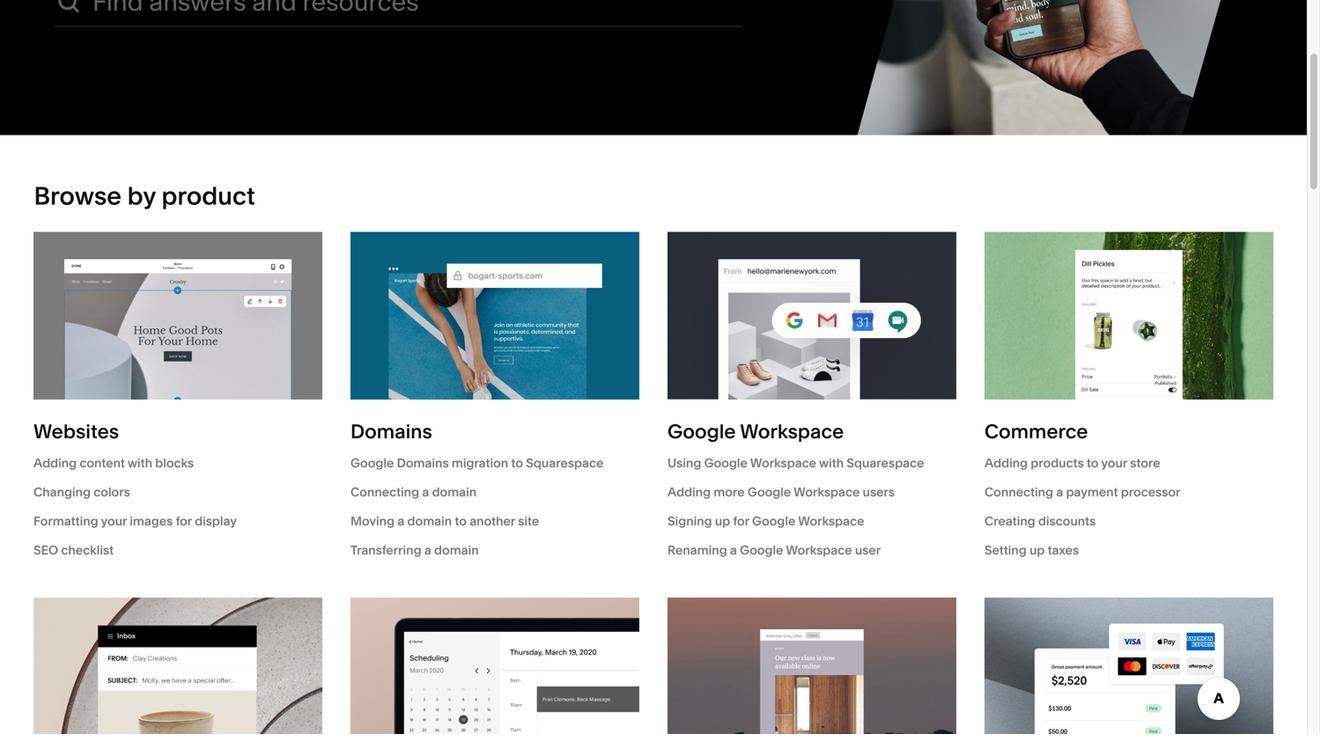 Task type: locate. For each thing, give the bounding box(es) containing it.
workspace down signing up for google workspace "link"
[[786, 543, 852, 558]]

0 vertical spatial a squarespace website example image
[[33, 232, 322, 400]]

for down more on the right of page
[[733, 514, 749, 529]]

creating discounts
[[985, 514, 1096, 529]]

for
[[176, 514, 192, 529], [733, 514, 749, 529]]

google up more on the right of page
[[704, 456, 748, 471]]

checklist
[[61, 543, 114, 558]]

using google workspace with squarespace
[[668, 456, 924, 471]]

squarespace
[[526, 456, 604, 471], [847, 456, 924, 471]]

with
[[128, 456, 152, 471], [819, 456, 844, 471]]

a squarespace website example image
[[33, 232, 322, 400], [985, 598, 1274, 735]]

1 horizontal spatial for
[[733, 514, 749, 529]]

a screenshot of the acuity product in the squarespace platform image
[[351, 598, 639, 735]]

workspace
[[740, 420, 844, 443], [750, 456, 817, 471], [794, 485, 860, 500], [798, 514, 865, 529], [786, 543, 852, 558]]

changing colors link
[[33, 483, 322, 502]]

1 vertical spatial your
[[101, 514, 127, 529]]

domain
[[432, 485, 477, 500], [407, 514, 452, 529], [434, 543, 479, 558]]

setting up taxes
[[985, 543, 1079, 558]]

1 horizontal spatial up
[[1030, 543, 1045, 558]]

to left another
[[455, 514, 467, 529]]

connecting
[[351, 485, 419, 500], [985, 485, 1054, 500]]

google workspace
[[668, 420, 844, 443]]

2 for from the left
[[733, 514, 749, 529]]

0 horizontal spatial your
[[101, 514, 127, 529]]

websites
[[33, 420, 119, 443]]

with left blocks
[[128, 456, 152, 471]]

workspace up adding more google workspace users
[[750, 456, 817, 471]]

domain inside 'link'
[[434, 543, 479, 558]]

your
[[1102, 456, 1127, 471], [101, 514, 127, 529]]

up down more on the right of page
[[715, 514, 730, 529]]

0 horizontal spatial adding
[[33, 456, 77, 471]]

domains
[[351, 420, 432, 443], [397, 456, 449, 471]]

1 horizontal spatial with
[[819, 456, 844, 471]]

connecting a domain link
[[351, 483, 639, 502]]

1 with from the left
[[128, 456, 152, 471]]

discounts
[[1039, 514, 1096, 529]]

your left "store"
[[1102, 456, 1127, 471]]

adding up signing
[[668, 485, 711, 500]]

formatting your images for display link
[[33, 512, 322, 531]]

0 horizontal spatial with
[[128, 456, 152, 471]]

0 horizontal spatial a squarespace website example image
[[33, 232, 322, 400]]

squarespace inside "link"
[[847, 456, 924, 471]]

a right moving
[[398, 514, 405, 529]]

renaming a google workspace user
[[668, 543, 881, 558]]

payment
[[1066, 485, 1118, 500]]

a inside 'link'
[[424, 543, 431, 558]]

with up adding more google workspace users link
[[819, 456, 844, 471]]

a down the products on the bottom right of the page
[[1056, 485, 1063, 500]]

2 vertical spatial domain
[[434, 543, 479, 558]]

for down changing colors link
[[176, 514, 192, 529]]

connecting inside "link"
[[985, 485, 1054, 500]]

0 vertical spatial domain
[[432, 485, 477, 500]]

adding products to your store link
[[985, 454, 1274, 473]]

domain up moving a domain to another site
[[432, 485, 477, 500]]

1 horizontal spatial to
[[511, 456, 523, 471]]

websites link
[[33, 419, 322, 444]]

signing up for google workspace
[[668, 514, 865, 529]]

a inside "link"
[[1056, 485, 1063, 500]]

connecting a payment processor link
[[985, 483, 1274, 502]]

user
[[855, 543, 881, 558]]

adding up changing
[[33, 456, 77, 471]]

google domains migration to squarespace link
[[351, 454, 639, 473]]

2 squarespace from the left
[[847, 456, 924, 471]]

seo checklist link
[[33, 541, 322, 560]]

0 horizontal spatial to
[[455, 514, 467, 529]]

creating discounts link
[[985, 512, 1274, 531]]

1 horizontal spatial your
[[1102, 456, 1127, 471]]

1 horizontal spatial a squarespace website example image
[[985, 598, 1274, 735]]

up left taxes
[[1030, 543, 1045, 558]]

for inside signing up for google workspace "link"
[[733, 514, 749, 529]]

your down the colors
[[101, 514, 127, 529]]

1 horizontal spatial connecting
[[985, 485, 1054, 500]]

0 horizontal spatial squarespace
[[526, 456, 604, 471]]

adding
[[33, 456, 77, 471], [985, 456, 1028, 471], [668, 485, 711, 500]]

connecting up moving
[[351, 485, 419, 500]]

seo checklist
[[33, 543, 114, 558]]

creating
[[985, 514, 1036, 529]]

renaming a google workspace user link
[[668, 541, 957, 560]]

taxes
[[1048, 543, 1079, 558]]

0 vertical spatial up
[[715, 514, 730, 529]]

0 horizontal spatial up
[[715, 514, 730, 529]]

1 connecting from the left
[[351, 485, 419, 500]]

display
[[195, 514, 237, 529]]

using google workspace with squarespace link
[[668, 454, 957, 473]]

workspace up signing up for google workspace "link"
[[794, 485, 860, 500]]

1 vertical spatial a squarespace website example image
[[985, 598, 1274, 735]]

products
[[1031, 456, 1084, 471]]

2 with from the left
[[819, 456, 844, 471]]

up inside "link"
[[715, 514, 730, 529]]

changing
[[33, 485, 91, 500]]

to for moving a domain to another site
[[455, 514, 467, 529]]

1 for from the left
[[176, 514, 192, 529]]

to for google domains migration to squarespace
[[511, 456, 523, 471]]

squarespace for domains
[[526, 456, 604, 471]]

google domains migration to squarespace
[[351, 456, 604, 471]]

1 vertical spatial domain
[[407, 514, 452, 529]]

a down moving a domain to another site
[[424, 543, 431, 558]]

2 connecting from the left
[[985, 485, 1054, 500]]

a
[[422, 485, 429, 500], [1056, 485, 1063, 500], [398, 514, 405, 529], [424, 543, 431, 558], [730, 543, 737, 558]]

adding for websites
[[33, 456, 77, 471]]

formatting your images for display
[[33, 514, 237, 529]]

a sample imagery for sending email campaigns image
[[33, 598, 322, 735]]

commerce
[[985, 420, 1088, 443]]

domain down moving a domain to another site
[[434, 543, 479, 558]]

google
[[668, 420, 736, 443], [351, 456, 394, 471], [704, 456, 748, 471], [748, 485, 791, 500], [752, 514, 796, 529], [740, 543, 784, 558]]

1 horizontal spatial squarespace
[[847, 456, 924, 471]]

a for connecting a payment processor
[[1056, 485, 1063, 500]]

2 horizontal spatial adding
[[985, 456, 1028, 471]]

1 vertical spatial up
[[1030, 543, 1045, 558]]

adding content with blocks
[[33, 456, 194, 471]]

moving
[[351, 514, 395, 529]]

a screenshot of the commerce product in the squarespace platform image
[[985, 232, 1274, 400]]

adding down the 'commerce'
[[985, 456, 1028, 471]]

0 horizontal spatial for
[[176, 514, 192, 529]]

to up "connecting a domain" link
[[511, 456, 523, 471]]

colors
[[94, 485, 130, 500]]

squarespace up users
[[847, 456, 924, 471]]

a up moving a domain to another site
[[422, 485, 429, 500]]

up
[[715, 514, 730, 529], [1030, 543, 1045, 558]]

content
[[80, 456, 125, 471]]

signing
[[668, 514, 712, 529]]

transferring a domain
[[351, 543, 479, 558]]

0 horizontal spatial connecting
[[351, 485, 419, 500]]

site
[[518, 514, 539, 529]]

more
[[714, 485, 745, 500]]

squarespace up 'site'
[[526, 456, 604, 471]]

connecting a payment processor
[[985, 485, 1181, 500]]

2 horizontal spatial to
[[1087, 456, 1099, 471]]

connecting up creating
[[985, 485, 1054, 500]]

a for transferring a domain
[[424, 543, 431, 558]]

to
[[511, 456, 523, 471], [1087, 456, 1099, 471], [455, 514, 467, 529]]

a right 'renaming'
[[730, 543, 737, 558]]

domain up transferring a domain
[[407, 514, 452, 529]]

for inside formatting your images for display link
[[176, 514, 192, 529]]

1 squarespace from the left
[[526, 456, 604, 471]]

to up payment
[[1087, 456, 1099, 471]]

adding content with blocks link
[[33, 454, 322, 473]]



Task type: vqa. For each thing, say whether or not it's contained in the screenshot.


Task type: describe. For each thing, give the bounding box(es) containing it.
up for taxes
[[1030, 543, 1045, 558]]

Find answers and resources field
[[92, 0, 743, 17]]

transferring
[[351, 543, 422, 558]]

1 vertical spatial domains
[[397, 456, 449, 471]]

connecting for domains
[[351, 485, 419, 500]]

moving a domain to another site
[[351, 514, 539, 529]]

using
[[668, 456, 701, 471]]

domain for transferring
[[434, 543, 479, 558]]

transferring a domain link
[[351, 541, 639, 560]]

with inside using google workspace with squarespace "link"
[[819, 456, 844, 471]]

google up connecting a domain
[[351, 456, 394, 471]]

adding products to your store
[[985, 456, 1161, 471]]

google up renaming a google workspace user
[[752, 514, 796, 529]]

changing colors
[[33, 485, 130, 500]]

google down signing up for google workspace
[[740, 543, 784, 558]]

blocks
[[155, 456, 194, 471]]

1 horizontal spatial adding
[[668, 485, 711, 500]]

adding for commerce
[[985, 456, 1028, 471]]

signing up for google workspace link
[[668, 512, 957, 531]]

browse
[[34, 181, 122, 211]]

adding more google workspace users
[[668, 485, 895, 500]]

by
[[127, 181, 156, 211]]

users
[[863, 485, 895, 500]]

domain for moving
[[407, 514, 452, 529]]

0 vertical spatial your
[[1102, 456, 1127, 471]]

google up using
[[668, 420, 736, 443]]

a sample domain name for a squarespace website image
[[351, 232, 639, 400]]

renaming
[[668, 543, 727, 558]]

a screenshot of google workspace toolbar image
[[668, 232, 957, 400]]

connecting for commerce
[[985, 485, 1054, 500]]

0 vertical spatial domains
[[351, 420, 432, 443]]

with inside adding content with blocks link
[[128, 456, 152, 471]]

processor
[[1121, 485, 1181, 500]]

store
[[1130, 456, 1161, 471]]

moving a domain to another site link
[[351, 512, 639, 531]]

google workspace link
[[668, 419, 957, 444]]

a for moving a domain to another site
[[398, 514, 405, 529]]

a for connecting a domain
[[422, 485, 429, 500]]

formatting
[[33, 514, 98, 529]]

connecting a domain
[[351, 485, 477, 500]]

workspace up using google workspace with squarespace
[[740, 420, 844, 443]]

images
[[130, 514, 173, 529]]

product
[[162, 181, 255, 211]]

workspace down adding more google workspace users link
[[798, 514, 865, 529]]

seo
[[33, 543, 58, 558]]

adding more google workspace users link
[[668, 483, 957, 502]]

domain for connecting
[[432, 485, 477, 500]]

commerce link
[[985, 419, 1274, 444]]

squarespace for google workspace
[[847, 456, 924, 471]]

setting up taxes link
[[985, 541, 1274, 560]]

a screenshot of the member area product in the squarespace platform image
[[668, 598, 957, 735]]

up for for
[[715, 514, 730, 529]]

browse by product
[[34, 181, 255, 211]]

another
[[470, 514, 515, 529]]

domains link
[[351, 419, 639, 444]]

setting
[[985, 543, 1027, 558]]

a for renaming a google workspace user
[[730, 543, 737, 558]]

google up signing up for google workspace
[[748, 485, 791, 500]]

migration
[[452, 456, 508, 471]]



